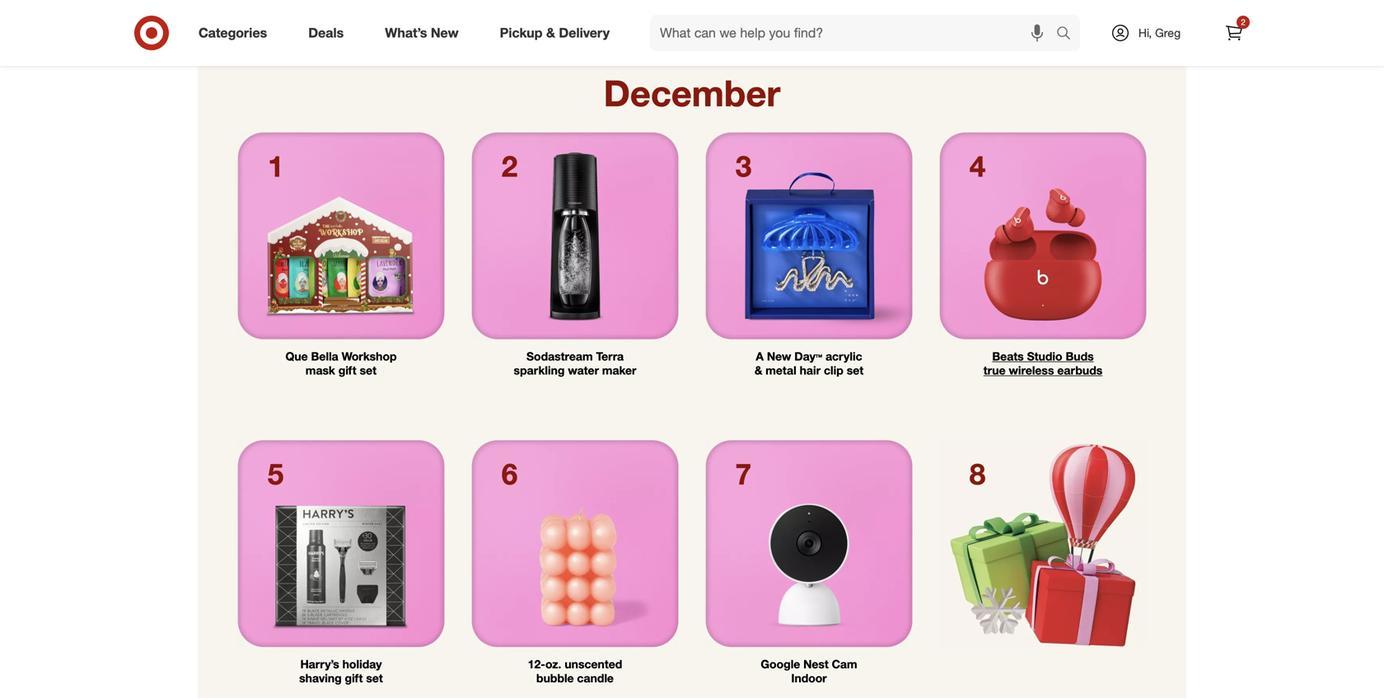 Task type: locate. For each thing, give the bounding box(es) containing it.
sparkling
[[514, 363, 565, 377]]

7
[[736, 456, 752, 492]]

new
[[431, 25, 459, 41], [767, 349, 792, 364]]

que bella workshop mask gift set
[[286, 349, 397, 377]]

categories
[[199, 25, 267, 41]]

0 vertical spatial &
[[546, 25, 555, 41]]

set right shaving
[[366, 671, 383, 685]]

set inside "que bella workshop mask gift set"
[[360, 363, 377, 377]]

search
[[1049, 26, 1089, 43]]

workshop
[[342, 349, 397, 364]]

0 horizontal spatial &
[[546, 25, 555, 41]]

set
[[360, 363, 377, 377], [847, 363, 864, 377], [366, 671, 383, 685]]

1 vertical spatial gift
[[345, 671, 363, 685]]

2 link
[[1217, 15, 1253, 51]]

set right the 'bella'
[[360, 363, 377, 377]]

december
[[604, 71, 781, 115]]

metal
[[766, 363, 797, 377]]

gift
[[339, 363, 357, 377], [345, 671, 363, 685]]

&
[[546, 25, 555, 41], [755, 363, 763, 377]]

beats studio buds true wireless earbuds
[[984, 349, 1103, 377]]

search button
[[1049, 15, 1089, 54]]

& right "pickup"
[[546, 25, 555, 41]]

1 horizontal spatial new
[[767, 349, 792, 364]]

1 horizontal spatial 2
[[1241, 17, 1246, 27]]

1 vertical spatial &
[[755, 363, 763, 377]]

new right a
[[767, 349, 792, 364]]

a new day™ acrylic & metal hair clip set
[[755, 349, 864, 377]]

0 vertical spatial gift
[[339, 363, 357, 377]]

hi, greg
[[1139, 26, 1181, 40]]

What can we help you find? suggestions appear below search field
[[650, 15, 1061, 51]]

0 vertical spatial new
[[431, 25, 459, 41]]

google nest cam indoor
[[761, 657, 858, 685]]

1 vertical spatial new
[[767, 349, 792, 364]]

pickup
[[500, 25, 543, 41]]

0 horizontal spatial 2
[[502, 148, 518, 184]]

new inside a new day™ acrylic & metal hair clip set
[[767, 349, 792, 364]]

beats
[[993, 349, 1024, 364]]

1 horizontal spatial &
[[755, 363, 763, 377]]

nest
[[804, 657, 829, 672]]

studio
[[1027, 349, 1063, 364]]

a
[[756, 349, 764, 364]]

shaving
[[299, 671, 342, 685]]

what's new link
[[371, 15, 479, 51]]

what's
[[385, 25, 427, 41]]

& left metal
[[755, 363, 763, 377]]

5
[[268, 456, 284, 492]]

what's new
[[385, 25, 459, 41]]

set right clip in the bottom of the page
[[847, 363, 864, 377]]

harry's holiday shaving gift set
[[299, 657, 383, 685]]

2
[[1241, 17, 1246, 27], [502, 148, 518, 184]]

oz.
[[546, 657, 562, 672]]

gift right the 'bella'
[[339, 363, 357, 377]]

0 horizontal spatial new
[[431, 25, 459, 41]]

new right what's
[[431, 25, 459, 41]]

terra
[[596, 349, 624, 364]]

candle
[[577, 671, 614, 685]]

12-oz. unscented bubble candle
[[528, 657, 623, 685]]

gift right shaving
[[345, 671, 363, 685]]

new for what's
[[431, 25, 459, 41]]

hi,
[[1139, 26, 1152, 40]]

cam
[[832, 657, 858, 672]]



Task type: describe. For each thing, give the bounding box(es) containing it.
sodastream terra sparkling water maker
[[514, 349, 637, 377]]

set inside a new day™ acrylic & metal hair clip set
[[847, 363, 864, 377]]

0 vertical spatial 2
[[1241, 17, 1246, 27]]

1
[[268, 148, 284, 184]]

bella
[[311, 349, 338, 364]]

acrylic
[[826, 349, 863, 364]]

new for a
[[767, 349, 792, 364]]

clip
[[824, 363, 844, 377]]

sodastream
[[527, 349, 593, 364]]

categories link
[[185, 15, 288, 51]]

buds
[[1066, 349, 1094, 364]]

deals link
[[294, 15, 365, 51]]

google
[[761, 657, 800, 672]]

gift inside "que bella workshop mask gift set"
[[339, 363, 357, 377]]

maker
[[602, 363, 637, 377]]

1 vertical spatial 2
[[502, 148, 518, 184]]

gift inside harry's holiday shaving gift set
[[345, 671, 363, 685]]

deals
[[308, 25, 344, 41]]

wireless
[[1009, 363, 1055, 377]]

greg
[[1156, 26, 1181, 40]]

pickup & delivery
[[500, 25, 610, 41]]

unscented
[[565, 657, 623, 672]]

4
[[970, 148, 986, 184]]

true
[[984, 363, 1006, 377]]

set inside harry's holiday shaving gift set
[[366, 671, 383, 685]]

12-
[[528, 657, 546, 672]]

harry's
[[300, 657, 339, 672]]

delivery
[[559, 25, 610, 41]]

que
[[286, 349, 308, 364]]

earbuds
[[1058, 363, 1103, 377]]

6
[[502, 456, 518, 492]]

water
[[568, 363, 599, 377]]

3
[[736, 148, 752, 184]]

hair
[[800, 363, 821, 377]]

bubble
[[537, 671, 574, 685]]

8
[[970, 456, 986, 492]]

indoor
[[792, 671, 827, 685]]

mask
[[306, 363, 335, 377]]

& inside a new day™ acrylic & metal hair clip set
[[755, 363, 763, 377]]

day™
[[795, 349, 823, 364]]

pickup & delivery link
[[486, 15, 631, 51]]

holiday
[[343, 657, 382, 672]]



Task type: vqa. For each thing, say whether or not it's contained in the screenshot.
candle
yes



